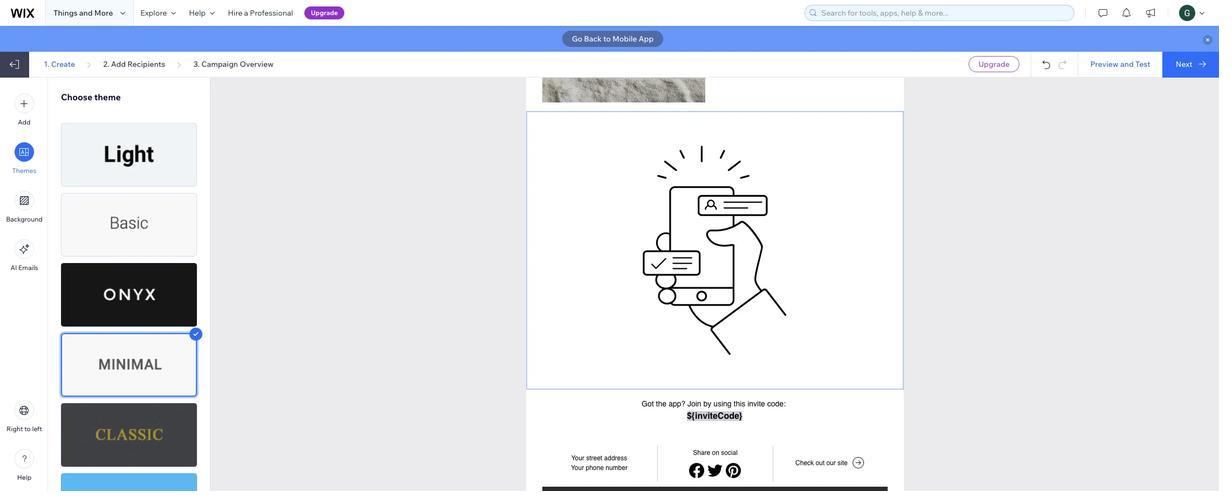 Task type: describe. For each thing, give the bounding box(es) containing it.
on
[[713, 450, 720, 458]]

2.
[[103, 59, 109, 69]]

social
[[722, 450, 738, 458]]

3.
[[194, 59, 200, 69]]

1 horizontal spatial add
[[111, 59, 126, 69]]

using
[[714, 400, 732, 409]]

number
[[606, 465, 628, 473]]

phone
[[586, 465, 604, 473]]

street
[[587, 455, 603, 463]]

1 horizontal spatial upgrade
[[979, 59, 1010, 69]]

ai emails
[[11, 264, 38, 272]]

the
[[656, 400, 667, 409]]

left
[[32, 426, 42, 434]]

to inside go back to mobile app button
[[604, 34, 611, 44]]

share on twitter image
[[708, 464, 723, 479]]

choose
[[61, 92, 92, 103]]

preview and test
[[1091, 59, 1151, 69]]

check out our site link
[[796, 457, 865, 471]]

app
[[639, 34, 654, 44]]

themes
[[12, 167, 36, 175]]

0 vertical spatial upgrade button
[[305, 6, 345, 19]]

1.
[[44, 59, 49, 69]]

share on pinterest image
[[727, 464, 742, 479]]

share on facebook image
[[690, 464, 705, 479]]

things and more
[[53, 8, 113, 18]]

hire
[[228, 8, 243, 18]]

choose theme
[[61, 92, 121, 103]]

to inside right to left "button"
[[24, 426, 31, 434]]

out
[[816, 460, 825, 468]]

and for test
[[1121, 59, 1135, 69]]

emails
[[18, 264, 38, 272]]

go back to mobile app button
[[563, 31, 664, 47]]

background
[[6, 215, 43, 224]]

share
[[693, 450, 711, 458]]

your street address link
[[572, 455, 628, 463]]

your street address your phone number
[[571, 455, 628, 473]]

by
[[704, 400, 712, 409]]

1 vertical spatial your
[[571, 465, 584, 473]]

test
[[1136, 59, 1151, 69]]

code:
[[768, 400, 786, 409]]

1 horizontal spatial upgrade button
[[969, 56, 1020, 72]]

more
[[94, 8, 113, 18]]

explore
[[141, 8, 167, 18]]

address
[[605, 455, 628, 463]]

0 vertical spatial help
[[189, 8, 206, 18]]

and for more
[[79, 8, 93, 18]]

right to left
[[7, 426, 42, 434]]

professional
[[250, 8, 293, 18]]



Task type: vqa. For each thing, say whether or not it's contained in the screenshot.
left To
yes



Task type: locate. For each thing, give the bounding box(es) containing it.
1. create
[[44, 59, 75, 69]]

0 horizontal spatial to
[[24, 426, 31, 434]]

1 horizontal spatial to
[[604, 34, 611, 44]]

Search for tools, apps, help & more... field
[[819, 5, 1071, 21]]

0 vertical spatial and
[[79, 8, 93, 18]]

1 vertical spatial help
[[17, 474, 31, 482]]

go
[[572, 34, 583, 44]]

theme
[[94, 92, 121, 103]]

0 horizontal spatial help
[[17, 474, 31, 482]]

help button
[[183, 0, 221, 26], [15, 450, 34, 482]]

3. campaign overview link
[[194, 59, 274, 69]]

${invitecode}
[[687, 412, 743, 422]]

2. add recipients
[[103, 59, 165, 69]]

1 horizontal spatial help button
[[183, 0, 221, 26]]

check
[[796, 460, 814, 468]]

upgrade
[[311, 9, 338, 17], [979, 59, 1010, 69]]

add up themes button
[[18, 118, 31, 126]]

preview
[[1091, 59, 1119, 69]]

this
[[734, 400, 746, 409]]

join
[[688, 400, 702, 409]]

back
[[584, 34, 602, 44]]

got the app? join by using this invite code: ${invitecode}
[[642, 400, 788, 422]]

1 horizontal spatial and
[[1121, 59, 1135, 69]]

invite
[[748, 400, 766, 409]]

got
[[642, 400, 654, 409]]

0 vertical spatial help button
[[183, 0, 221, 26]]

1 horizontal spatial help
[[189, 8, 206, 18]]

ai emails button
[[11, 240, 38, 272]]

campaign
[[202, 59, 238, 69]]

themes button
[[12, 143, 36, 175]]

3. campaign overview
[[194, 59, 274, 69]]

upgrade button
[[305, 6, 345, 19], [969, 56, 1020, 72]]

1 vertical spatial add
[[18, 118, 31, 126]]

1 vertical spatial to
[[24, 426, 31, 434]]

site
[[838, 460, 848, 468]]

hire a professional link
[[221, 0, 300, 26]]

and left test in the top of the page
[[1121, 59, 1135, 69]]

recipients
[[128, 59, 165, 69]]

go back to mobile app
[[572, 34, 654, 44]]

0 vertical spatial your
[[572, 455, 585, 463]]

and left "more"
[[79, 8, 93, 18]]

right to left button
[[7, 401, 42, 434]]

your left street
[[572, 455, 585, 463]]

1 vertical spatial and
[[1121, 59, 1135, 69]]

2. add recipients link
[[103, 59, 165, 69]]

your left phone
[[571, 465, 584, 473]]

0 vertical spatial to
[[604, 34, 611, 44]]

background button
[[6, 191, 43, 224]]

add button
[[15, 94, 34, 126]]

0 horizontal spatial upgrade
[[311, 9, 338, 17]]

1 vertical spatial help button
[[15, 450, 34, 482]]

next
[[1177, 59, 1193, 69]]

add inside button
[[18, 118, 31, 126]]

0 horizontal spatial add
[[18, 118, 31, 126]]

0 horizontal spatial upgrade button
[[305, 6, 345, 19]]

to left left
[[24, 426, 31, 434]]

0 horizontal spatial help button
[[15, 450, 34, 482]]

check out our site
[[796, 460, 848, 468]]

help button down right to left at the left of page
[[15, 450, 34, 482]]

your phone number link
[[571, 465, 628, 473]]

mobile
[[613, 34, 637, 44]]

help left hire
[[189, 8, 206, 18]]

our
[[827, 460, 836, 468]]

hire a professional
[[228, 8, 293, 18]]

1 vertical spatial upgrade button
[[969, 56, 1020, 72]]

your
[[572, 455, 585, 463], [571, 465, 584, 473]]

create
[[51, 59, 75, 69]]

help button left hire
[[183, 0, 221, 26]]

0 vertical spatial upgrade
[[311, 9, 338, 17]]

go back to mobile app alert
[[0, 26, 1220, 52]]

right
[[7, 426, 23, 434]]

app?
[[669, 400, 686, 409]]

1. create link
[[44, 59, 75, 69]]

to right back
[[604, 34, 611, 44]]

0 vertical spatial add
[[111, 59, 126, 69]]

add right 2.
[[111, 59, 126, 69]]

things
[[53, 8, 78, 18]]

1 vertical spatial upgrade
[[979, 59, 1010, 69]]

share on social
[[693, 450, 738, 458]]

help down right to left at the left of page
[[17, 474, 31, 482]]

help
[[189, 8, 206, 18], [17, 474, 31, 482]]

and
[[79, 8, 93, 18], [1121, 59, 1135, 69]]

a
[[244, 8, 248, 18]]

next button
[[1163, 52, 1220, 78]]

0 horizontal spatial and
[[79, 8, 93, 18]]

add
[[111, 59, 126, 69], [18, 118, 31, 126]]

ai
[[11, 264, 17, 272]]

overview
[[240, 59, 274, 69]]

to
[[604, 34, 611, 44], [24, 426, 31, 434]]



